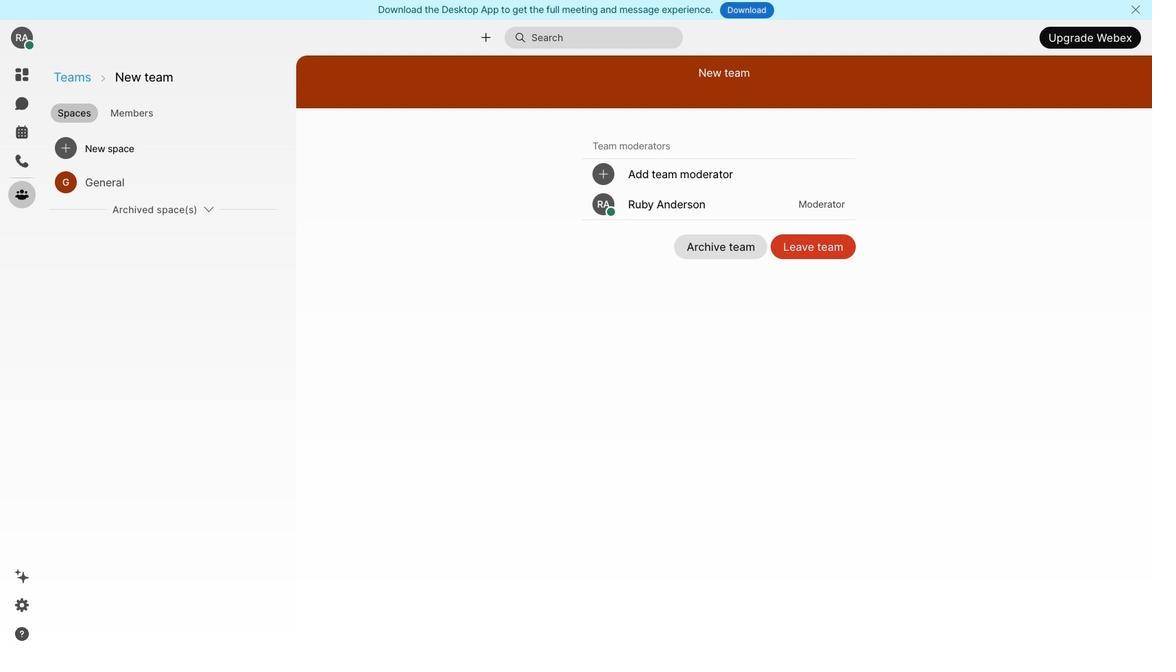 Task type: describe. For each thing, give the bounding box(es) containing it.
ruby anderson list item
[[582, 189, 856, 219]]

add team moderator list item
[[582, 159, 856, 189]]

arrow down_16 image
[[203, 204, 214, 215]]

team moderators list
[[582, 159, 856, 220]]

general list item
[[49, 165, 277, 200]]

cancel_16 image
[[1130, 4, 1141, 15]]



Task type: locate. For each thing, give the bounding box(es) containing it.
tab list
[[48, 98, 295, 124]]

list item
[[49, 131, 277, 165]]

webex tab list
[[8, 61, 36, 208]]

navigation
[[0, 56, 44, 660]]



Task type: vqa. For each thing, say whether or not it's contained in the screenshot.
ADD TEAM MODERATOR list item
yes



